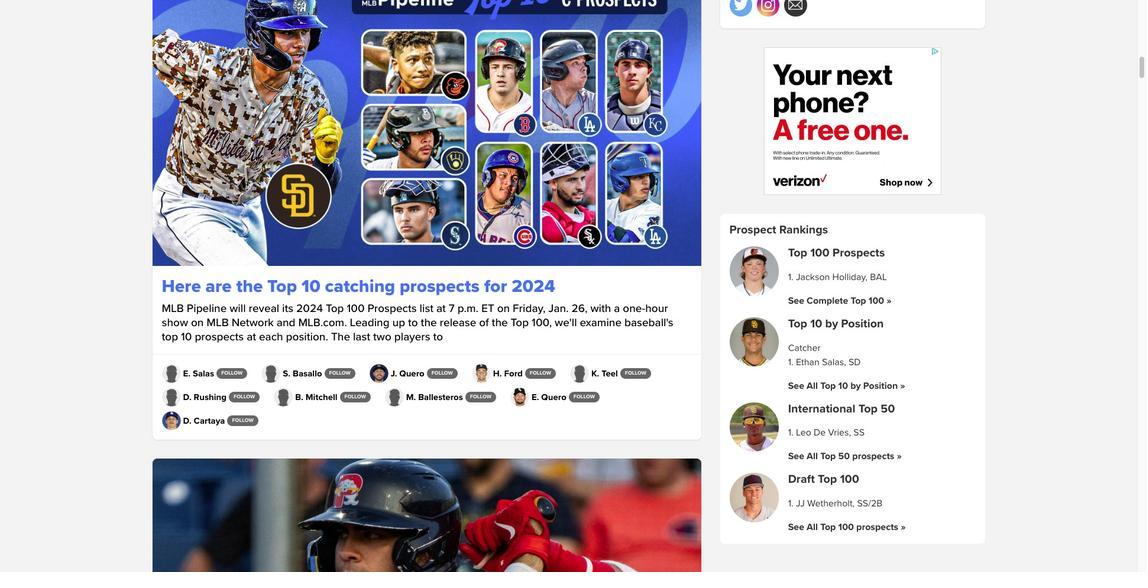 Task type: vqa. For each thing, say whether or not it's contained in the screenshot.
"HERE," at the left of page
no



Task type: describe. For each thing, give the bounding box(es) containing it.
see all top 100 prospects » link
[[789, 522, 906, 534]]

follow for d. cartaya
[[232, 418, 254, 424]]

its
[[282, 302, 294, 316]]

top 100 prospects
[[789, 247, 886, 261]]

k. teel image
[[570, 365, 589, 384]]

26,
[[572, 302, 588, 316]]

e. salas image
[[162, 365, 181, 384]]

1. jj wetherholt, ss/2b
[[789, 499, 883, 510]]

see all top 100 prospects »
[[789, 522, 906, 534]]

examine
[[580, 317, 622, 330]]

follow button for e. quero
[[569, 392, 600, 403]]

rankings
[[780, 223, 829, 237]]

k. teel
[[592, 369, 618, 379]]

de
[[814, 428, 826, 440]]

1 horizontal spatial 50
[[881, 402, 896, 417]]

ss/2b
[[858, 499, 883, 510]]

e. quero link
[[511, 388, 567, 407]]

two
[[373, 331, 392, 345]]

top up mlb.com.
[[326, 302, 344, 316]]

salas,
[[823, 357, 847, 369]]

see complete top 100 » link
[[789, 295, 892, 307]]

k.
[[592, 369, 600, 379]]

1. jackson holliday, bal
[[789, 272, 888, 284]]

see all top 10 by position »
[[789, 381, 906, 392]]

top
[[162, 331, 178, 345]]

see for draft top 100
[[789, 522, 805, 534]]

see complete top 100 »
[[789, 295, 892, 307]]

h. ford link
[[472, 365, 523, 384]]

catcher
[[789, 343, 821, 354]]

100 inside here are the top 10 catching prospects for 2024 mlb pipeline will reveal its 2024 top 100 prospects list at 7 p.m. et on friday, jan. 26, with a one-hour show on mlb network and mlb.com. leading up to the release of the top 100, we'll examine baseball's top 10 prospects at each position. the last two players to
[[347, 302, 365, 316]]

a healthier mayer leading exciting trio of prospects into 2024 image
[[152, 459, 702, 573]]

0 horizontal spatial by
[[826, 317, 839, 332]]

0 horizontal spatial mlb
[[162, 302, 184, 316]]

see for top 100 prospects
[[789, 295, 805, 307]]

1 horizontal spatial at
[[437, 302, 446, 316]]

1. leo de vries, ss
[[789, 428, 865, 440]]

cartaya
[[194, 416, 225, 427]]

m. ballesteros link
[[385, 388, 463, 407]]

10 down complete
[[811, 317, 823, 332]]

international
[[789, 402, 856, 417]]

follow button for k. teel
[[621, 369, 652, 379]]

b. mitchell link
[[274, 388, 338, 407]]

advertisement element
[[764, 47, 942, 195]]

e. salas
[[183, 369, 214, 379]]

catcher 1. ethan salas, sd
[[789, 343, 861, 369]]

m. ballesteros image
[[385, 388, 404, 407]]

d. rushing link
[[162, 388, 227, 407]]

7
[[449, 302, 455, 316]]

follow for k. teel
[[625, 371, 647, 377]]

follow for h. ford
[[530, 371, 552, 377]]

follow button for m. ballesteros
[[466, 392, 496, 403]]

et
[[482, 302, 495, 316]]

d. cartaya
[[183, 416, 225, 427]]

1. for top 100 prospects
[[789, 272, 794, 284]]

1 vertical spatial to
[[433, 331, 443, 345]]

follow button for j. quero
[[427, 369, 458, 379]]

d. rushing image
[[162, 388, 181, 407]]

prospects inside here are the top 10 catching prospects for 2024 mlb pipeline will reveal its 2024 top 100 prospects list at 7 p.m. et on friday, jan. 26, with a one-hour show on mlb network and mlb.com. leading up to the release of the top 100, we'll examine baseball's top 10 prospects at each position. the last two players to
[[368, 302, 417, 316]]

prospect
[[730, 223, 777, 237]]

prospects up 7
[[400, 276, 480, 298]]

follow for b. mitchell
[[345, 394, 366, 401]]

ford
[[504, 369, 523, 379]]

0 horizontal spatial the
[[236, 276, 263, 298]]

s. basallo image
[[262, 365, 281, 384]]

the
[[331, 331, 350, 345]]

each
[[259, 331, 283, 345]]

follow button for s. basallo
[[325, 369, 355, 379]]

here are the top 10 catching prospects for 2024 image
[[152, 0, 702, 266]]

ethan
[[797, 357, 820, 369]]

jj
[[797, 499, 805, 510]]

100 down 1. jj wetherholt, ss/2b
[[839, 522, 855, 534]]

see for international top 50
[[789, 451, 805, 463]]

leading
[[350, 317, 390, 330]]

wetherholt,
[[808, 499, 855, 510]]

bal
[[871, 272, 888, 284]]

and
[[277, 317, 296, 330]]

here are the top 10 catching prospects for 2024 mlb pipeline will reveal its 2024 top 100 prospects list at 7 p.m. et on friday, jan. 26, with a one-hour show on mlb network and mlb.com. leading up to the release of the top 100, we'll examine baseball's top 10 prospects at each position. the last two players to
[[162, 276, 674, 345]]

prospects down ss/2b
[[857, 522, 899, 534]]

follow for j. quero
[[432, 371, 453, 377]]

0 horizontal spatial to
[[408, 317, 418, 330]]

b.
[[295, 392, 304, 403]]

top 10 by position
[[789, 317, 884, 332]]

100 up jackson
[[811, 247, 830, 261]]

100 down bal
[[869, 295, 885, 307]]

follow for d. rushing
[[234, 394, 255, 401]]

s. basallo
[[283, 369, 322, 379]]

leo
[[797, 428, 812, 440]]

baseball's
[[625, 317, 674, 330]]

follow button for b. mitchell
[[340, 392, 371, 403]]

see all top 10 by position » link
[[789, 381, 906, 392]]

s.
[[283, 369, 291, 379]]

a
[[615, 302, 620, 316]]

quero for e. quero
[[542, 392, 567, 403]]

d. cartaya link
[[162, 412, 225, 431]]

j. quero
[[391, 369, 425, 379]]

teel
[[602, 369, 618, 379]]

with
[[591, 302, 612, 316]]

twitter image
[[734, 0, 748, 12]]

2 horizontal spatial the
[[492, 317, 508, 330]]

p.m.
[[458, 302, 479, 316]]

d. rushing
[[183, 392, 227, 403]]

e. for e. quero
[[532, 392, 539, 403]]

top up wetherholt,
[[818, 473, 838, 487]]

see all top 50 prospects »
[[789, 451, 902, 463]]

follow button for e. salas
[[217, 369, 248, 379]]

top down rankings
[[789, 247, 808, 261]]

draft
[[789, 473, 815, 487]]

1 horizontal spatial prospects
[[833, 247, 886, 261]]



Task type: locate. For each thing, give the bounding box(es) containing it.
2024 up mlb.com.
[[297, 302, 323, 316]]

100 up leading
[[347, 302, 365, 316]]

position.
[[286, 331, 328, 345]]

e. right e. quero icon
[[532, 392, 539, 403]]

all
[[807, 381, 819, 392], [807, 451, 819, 463], [807, 522, 819, 534]]

follow button for d. rushing
[[229, 392, 260, 403]]

for
[[484, 276, 508, 298]]

by
[[826, 317, 839, 332], [851, 381, 862, 392]]

e. for e. salas
[[183, 369, 191, 379]]

to down release
[[433, 331, 443, 345]]

4 see from the top
[[789, 522, 805, 534]]

1. left jj
[[789, 499, 794, 510]]

follow button down j. quero image
[[340, 392, 371, 403]]

10 right top
[[181, 331, 192, 345]]

position down "see complete top 100 »" link
[[842, 317, 884, 332]]

m. ballesteros
[[406, 392, 463, 403]]

will
[[230, 302, 246, 316]]

100,
[[532, 317, 552, 330]]

rushing
[[194, 392, 227, 403]]

catching
[[325, 276, 395, 298]]

d. for d. rushing
[[183, 392, 192, 403]]

mlb down pipeline
[[207, 317, 229, 330]]

to right up
[[408, 317, 418, 330]]

»
[[887, 295, 892, 307], [901, 381, 906, 392], [897, 451, 902, 463], [901, 522, 906, 534]]

top up its
[[268, 276, 297, 298]]

follow for m. ballesteros
[[470, 394, 492, 401]]

follow up ballesteros
[[432, 371, 453, 377]]

h. ford
[[493, 369, 523, 379]]

1 see from the top
[[789, 295, 805, 307]]

0 vertical spatial at
[[437, 302, 446, 316]]

0 horizontal spatial prospects
[[368, 302, 417, 316]]

follow button right teel
[[621, 369, 652, 379]]

0 vertical spatial mlb
[[162, 302, 184, 316]]

instagram image
[[762, 0, 776, 12]]

top down wetherholt,
[[821, 522, 836, 534]]

0 horizontal spatial 2024
[[297, 302, 323, 316]]

at left 7
[[437, 302, 446, 316]]

see down jackson
[[789, 295, 805, 307]]

1. for draft top 100
[[789, 499, 794, 510]]

b. mitchell
[[295, 392, 338, 403]]

by down complete
[[826, 317, 839, 332]]

0 vertical spatial to
[[408, 317, 418, 330]]

all down de
[[807, 451, 819, 463]]

follow right "salas"
[[221, 371, 243, 377]]

the up will
[[236, 276, 263, 298]]

to
[[408, 317, 418, 330], [433, 331, 443, 345]]

quero right e. quero icon
[[542, 392, 567, 403]]

1 d. from the top
[[183, 392, 192, 403]]

top down holliday, at the top of page
[[851, 295, 867, 307]]

e. quero
[[532, 392, 567, 403]]

follow right rushing
[[234, 394, 255, 401]]

follow button for h. ford
[[525, 369, 556, 379]]

3 all from the top
[[807, 522, 819, 534]]

at
[[437, 302, 446, 316], [247, 331, 256, 345]]

1 vertical spatial quero
[[542, 392, 567, 403]]

players
[[395, 331, 431, 345]]

h.
[[493, 369, 502, 379]]

salas
[[193, 369, 214, 379]]

2 1. from the top
[[789, 357, 794, 369]]

1.
[[789, 272, 794, 284], [789, 357, 794, 369], [789, 428, 794, 440], [789, 499, 794, 510]]

see all top 50 prospects » link
[[789, 451, 902, 463]]

mlb
[[162, 302, 184, 316], [207, 317, 229, 330]]

all down wetherholt,
[[807, 522, 819, 534]]

top up catcher
[[789, 317, 808, 332]]

1 vertical spatial 50
[[839, 451, 851, 463]]

follow button up ballesteros
[[427, 369, 458, 379]]

follow down k. teel icon
[[574, 394, 595, 401]]

follow for s. basallo
[[329, 371, 351, 377]]

follow button right "salas"
[[217, 369, 248, 379]]

are
[[206, 276, 232, 298]]

1 horizontal spatial mlb
[[207, 317, 229, 330]]

1 vertical spatial on
[[191, 317, 204, 330]]

0 horizontal spatial quero
[[400, 369, 425, 379]]

1 vertical spatial e.
[[532, 392, 539, 403]]

follow button down h. ford image
[[466, 392, 496, 403]]

0 vertical spatial quero
[[400, 369, 425, 379]]

1 horizontal spatial 2024
[[512, 276, 556, 298]]

10
[[302, 276, 321, 298], [811, 317, 823, 332], [181, 331, 192, 345], [839, 381, 849, 392]]

1 vertical spatial 2024
[[297, 302, 323, 316]]

0 vertical spatial all
[[807, 381, 819, 392]]

top
[[789, 247, 808, 261], [268, 276, 297, 298], [851, 295, 867, 307], [326, 302, 344, 316], [511, 317, 529, 330], [789, 317, 808, 332], [821, 381, 836, 392], [859, 402, 878, 417], [821, 451, 836, 463], [818, 473, 838, 487], [821, 522, 836, 534]]

basallo
[[293, 369, 322, 379]]

0 vertical spatial d.
[[183, 392, 192, 403]]

2 vertical spatial all
[[807, 522, 819, 534]]

d. inside d. cartaya link
[[183, 416, 192, 427]]

e. inside 'link'
[[532, 392, 539, 403]]

here are the top 10 catching prospects for 2024 link
[[162, 276, 692, 298]]

e. quero image
[[511, 388, 530, 407]]

0 vertical spatial position
[[842, 317, 884, 332]]

3 1. from the top
[[789, 428, 794, 440]]

1 horizontal spatial quero
[[542, 392, 567, 403]]

follow button right cartaya
[[228, 416, 258, 427]]

top up ss at the bottom right
[[859, 402, 878, 417]]

at down 'network'
[[247, 331, 256, 345]]

jan.
[[549, 302, 569, 316]]

2 d. from the top
[[183, 416, 192, 427]]

top down friday,
[[511, 317, 529, 330]]

we'll
[[555, 317, 577, 330]]

1 all from the top
[[807, 381, 819, 392]]

1 horizontal spatial to
[[433, 331, 443, 345]]

1. inside catcher 1. ethan salas, sd
[[789, 357, 794, 369]]

0 horizontal spatial at
[[247, 331, 256, 345]]

2 see from the top
[[789, 381, 805, 392]]

4 1. from the top
[[789, 499, 794, 510]]

prospects
[[400, 276, 480, 298], [195, 331, 244, 345], [853, 451, 895, 463], [857, 522, 899, 534]]

j.
[[391, 369, 397, 379]]

ballesteros
[[419, 392, 463, 403]]

1 horizontal spatial e.
[[532, 392, 539, 403]]

0 horizontal spatial e.
[[183, 369, 191, 379]]

quero for j. quero
[[400, 369, 425, 379]]

here
[[162, 276, 201, 298]]

position up international top 50
[[864, 381, 899, 392]]

see down ethan
[[789, 381, 805, 392]]

by down 'sd'
[[851, 381, 862, 392]]

m.
[[406, 392, 416, 403]]

10 up international top 50
[[839, 381, 849, 392]]

0 vertical spatial 50
[[881, 402, 896, 417]]

mitchell
[[306, 392, 338, 403]]

k. teel link
[[570, 365, 618, 384]]

1 vertical spatial mlb
[[207, 317, 229, 330]]

top up draft top 100
[[821, 451, 836, 463]]

hour
[[646, 302, 669, 316]]

d. cartaya image
[[162, 412, 181, 431]]

all for top
[[807, 381, 819, 392]]

prospects
[[833, 247, 886, 261], [368, 302, 417, 316]]

0 horizontal spatial 50
[[839, 451, 851, 463]]

see for top 10 by position
[[789, 381, 805, 392]]

s. basallo link
[[262, 365, 322, 384]]

draft top 100
[[789, 473, 860, 487]]

follow button right rushing
[[229, 392, 260, 403]]

1. for international top 50
[[789, 428, 794, 440]]

jackson
[[797, 272, 831, 284]]

e. right e. salas image
[[183, 369, 191, 379]]

follow for e. quero
[[574, 394, 595, 401]]

on down pipeline
[[191, 317, 204, 330]]

follow button down k. teel icon
[[569, 392, 600, 403]]

on
[[498, 302, 510, 316], [191, 317, 204, 330]]

complete
[[807, 295, 849, 307]]

1 vertical spatial prospects
[[368, 302, 417, 316]]

follow down h. ford image
[[470, 394, 492, 401]]

1 horizontal spatial on
[[498, 302, 510, 316]]

mlb.com.
[[299, 317, 347, 330]]

j. quero link
[[370, 365, 425, 384]]

100 down see all top 50 prospects » link
[[841, 473, 860, 487]]

reveal
[[249, 302, 279, 316]]

follow button up mitchell at the bottom left
[[325, 369, 355, 379]]

follow up e. quero 'link'
[[530, 371, 552, 377]]

prospects up up
[[368, 302, 417, 316]]

of
[[479, 317, 489, 330]]

1. left leo
[[789, 428, 794, 440]]

j. quero image
[[370, 365, 389, 384]]

2024 up friday,
[[512, 276, 556, 298]]

all for draft
[[807, 522, 819, 534]]

friday,
[[513, 302, 546, 316]]

see up draft
[[789, 451, 805, 463]]

follow button for d. cartaya
[[228, 416, 258, 427]]

0 vertical spatial by
[[826, 317, 839, 332]]

sd
[[849, 357, 861, 369]]

follow
[[221, 371, 243, 377], [329, 371, 351, 377], [432, 371, 453, 377], [530, 371, 552, 377], [625, 371, 647, 377], [234, 394, 255, 401], [345, 394, 366, 401], [470, 394, 492, 401], [574, 394, 595, 401], [232, 418, 254, 424]]

follow for e. salas
[[221, 371, 243, 377]]

1 vertical spatial d.
[[183, 416, 192, 427]]

50 down "vries,"
[[839, 451, 851, 463]]

d. right d. cartaya 'icon'
[[183, 416, 192, 427]]

one-
[[623, 302, 646, 316]]

holliday,
[[833, 272, 868, 284]]

on right et
[[498, 302, 510, 316]]

list
[[420, 302, 434, 316]]

follow up mitchell at the bottom left
[[329, 371, 351, 377]]

0 vertical spatial on
[[498, 302, 510, 316]]

1 vertical spatial at
[[247, 331, 256, 345]]

b. mitchell image
[[274, 388, 293, 407]]

d. right d. rushing image at the left of page
[[183, 392, 192, 403]]

1 horizontal spatial by
[[851, 381, 862, 392]]

follow right teel
[[625, 371, 647, 377]]

prospect rankings
[[730, 223, 829, 237]]

the down list
[[421, 317, 437, 330]]

0 horizontal spatial on
[[191, 317, 204, 330]]

h. ford image
[[472, 365, 491, 384]]

e.
[[183, 369, 191, 379], [532, 392, 539, 403]]

2 all from the top
[[807, 451, 819, 463]]

follow button up e. quero 'link'
[[525, 369, 556, 379]]

0 vertical spatial 2024
[[512, 276, 556, 298]]

top up international
[[821, 381, 836, 392]]

email image
[[789, 0, 803, 12]]

network
[[232, 317, 274, 330]]

1 vertical spatial position
[[864, 381, 899, 392]]

d.
[[183, 392, 192, 403], [183, 416, 192, 427]]

all for international
[[807, 451, 819, 463]]

last
[[353, 331, 371, 345]]

release
[[440, 317, 477, 330]]

mlb up show
[[162, 302, 184, 316]]

quero right j.
[[400, 369, 425, 379]]

1 1. from the top
[[789, 272, 794, 284]]

up
[[393, 317, 405, 330]]

prospects up holliday, at the top of page
[[833, 247, 886, 261]]

1. left jackson
[[789, 272, 794, 284]]

prospects down ss at the bottom right
[[853, 451, 895, 463]]

1 vertical spatial all
[[807, 451, 819, 463]]

3 see from the top
[[789, 451, 805, 463]]

0 vertical spatial prospects
[[833, 247, 886, 261]]

follow right mitchell at the bottom left
[[345, 394, 366, 401]]

1. left ethan
[[789, 357, 794, 369]]

see down jj
[[789, 522, 805, 534]]

1 horizontal spatial the
[[421, 317, 437, 330]]

1 vertical spatial by
[[851, 381, 862, 392]]

prospects down pipeline
[[195, 331, 244, 345]]

d. for d. cartaya
[[183, 416, 192, 427]]

10 up mlb.com.
[[302, 276, 321, 298]]

0 vertical spatial e.
[[183, 369, 191, 379]]

international top 50
[[789, 402, 896, 417]]

quero inside 'link'
[[542, 392, 567, 403]]

show
[[162, 317, 188, 330]]

all down ethan
[[807, 381, 819, 392]]

d. inside d. rushing link
[[183, 392, 192, 403]]

the right of
[[492, 317, 508, 330]]

50 down see all top 10 by position »
[[881, 402, 896, 417]]

vries,
[[829, 428, 852, 440]]

follow right cartaya
[[232, 418, 254, 424]]



